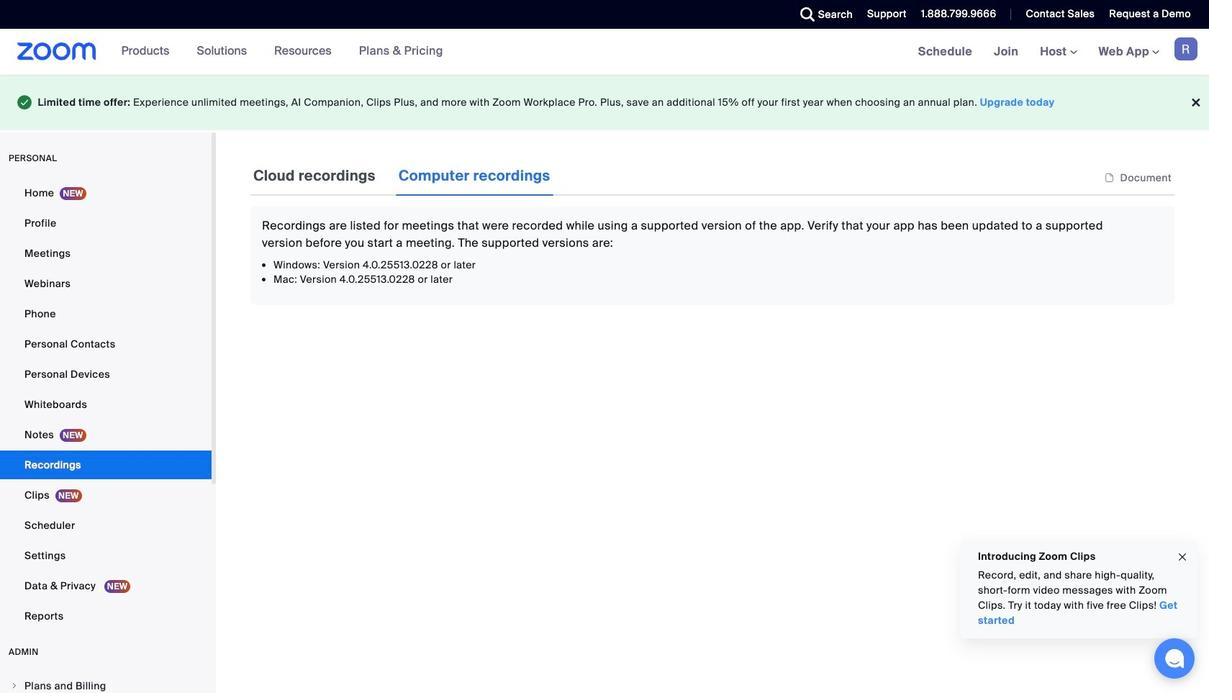 Task type: vqa. For each thing, say whether or not it's contained in the screenshot.
Close icon
yes



Task type: describe. For each thing, give the bounding box(es) containing it.
right image
[[10, 681, 19, 690]]

2 tab from the left
[[396, 155, 553, 196]]

1 tab from the left
[[251, 155, 378, 196]]

close image
[[1177, 549, 1189, 565]]



Task type: locate. For each thing, give the bounding box(es) containing it.
zoom logo image
[[17, 42, 96, 60]]

tabs of recording tab list
[[251, 155, 553, 196]]

main content element
[[251, 155, 1175, 305]]

file image
[[1105, 171, 1115, 184]]

menu item
[[0, 672, 212, 693]]

footer
[[0, 75, 1209, 130]]

personal menu menu
[[0, 178, 212, 632]]

1 horizontal spatial tab
[[396, 155, 553, 196]]

0 horizontal spatial tab
[[251, 155, 378, 196]]

product information navigation
[[96, 29, 454, 75]]

open chat image
[[1165, 649, 1185, 669]]

type image
[[17, 92, 32, 113]]

profile picture image
[[1175, 37, 1198, 60]]

banner
[[0, 29, 1209, 76]]

tab
[[251, 155, 378, 196], [396, 155, 553, 196]]

meetings navigation
[[908, 29, 1209, 76]]



